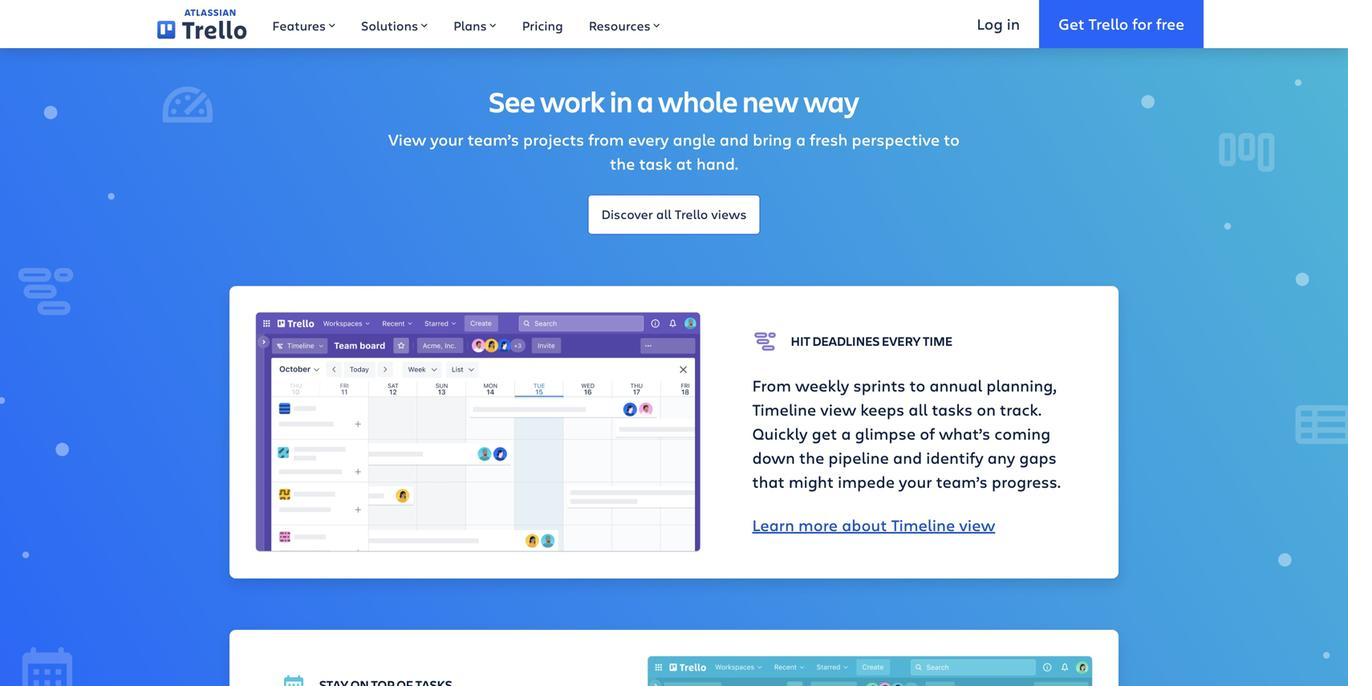 Task type: locate. For each thing, give the bounding box(es) containing it.
and inside from weekly sprints to annual planning, timeline view keeps all tasks on track. quickly get a glimpse of what's coming down the pipeline and identify any gaps that might impede your team's progress.
[[893, 447, 922, 468]]

all
[[656, 205, 672, 223], [909, 398, 928, 420]]

2 vertical spatial a
[[841, 422, 851, 444]]

team's inside see work in a whole new way view your team's projects from every angle and bring a fresh perspective to the task at hand.
[[468, 128, 519, 150]]

0 horizontal spatial trello
[[675, 205, 708, 223]]

1 horizontal spatial trello
[[1089, 13, 1129, 34]]

coming
[[995, 422, 1051, 444]]

a right get in the bottom of the page
[[841, 422, 851, 444]]

0 vertical spatial your
[[430, 128, 464, 150]]

1 horizontal spatial in
[[1007, 13, 1020, 34]]

in right log
[[1007, 13, 1020, 34]]

trello left for
[[1089, 13, 1129, 34]]

trello
[[1089, 13, 1129, 34], [675, 205, 708, 223]]

trello left views
[[675, 205, 708, 223]]

tasks
[[932, 398, 973, 420]]

a left whole
[[637, 82, 654, 120]]

0 vertical spatial and
[[720, 128, 749, 150]]

timeline
[[752, 398, 816, 420], [891, 514, 955, 536]]

quickly
[[752, 422, 808, 444]]

hit deadlines every time
[[791, 333, 953, 349]]

1 horizontal spatial your
[[899, 471, 932, 492]]

the up might
[[799, 447, 825, 468]]

might
[[789, 471, 834, 492]]

0 vertical spatial view
[[820, 398, 857, 420]]

view up get in the bottom of the page
[[820, 398, 857, 420]]

1 horizontal spatial every
[[882, 333, 921, 349]]

1 vertical spatial and
[[893, 447, 922, 468]]

timeline up 'quickly'
[[752, 398, 816, 420]]

view inside from weekly sprints to annual planning, timeline view keeps all tasks on track. quickly get a glimpse of what's coming down the pipeline and identify any gaps that might impede your team's progress.
[[820, 398, 857, 420]]

planning,
[[987, 374, 1057, 396]]

in up from
[[610, 82, 633, 120]]

1 vertical spatial to
[[910, 374, 926, 396]]

to right perspective
[[944, 128, 960, 150]]

0 horizontal spatial your
[[430, 128, 464, 150]]

0 vertical spatial to
[[944, 128, 960, 150]]

view
[[820, 398, 857, 420], [959, 514, 995, 536]]

1 vertical spatial the
[[799, 447, 825, 468]]

1 vertical spatial team's
[[936, 471, 988, 492]]

0 horizontal spatial every
[[628, 128, 669, 150]]

0 vertical spatial all
[[656, 205, 672, 223]]

0 vertical spatial trello
[[1089, 13, 1129, 34]]

view down progress.
[[959, 514, 995, 536]]

1 vertical spatial all
[[909, 398, 928, 420]]

trello inside discover all trello views link
[[675, 205, 708, 223]]

learn
[[752, 514, 795, 536]]

0 horizontal spatial a
[[637, 82, 654, 120]]

1 horizontal spatial view
[[959, 514, 995, 536]]

every up task
[[628, 128, 669, 150]]

your
[[430, 128, 464, 150], [899, 471, 932, 492]]

glimpse
[[855, 422, 916, 444]]

way
[[804, 82, 859, 120]]

0 horizontal spatial timeline
[[752, 398, 816, 420]]

0 horizontal spatial and
[[720, 128, 749, 150]]

0 horizontal spatial the
[[610, 153, 635, 174]]

all up of
[[909, 398, 928, 420]]

learn more about timeline view
[[752, 514, 995, 536]]

features
[[272, 17, 326, 34]]

new
[[743, 82, 799, 120]]

get
[[1059, 13, 1085, 34]]

0 horizontal spatial in
[[610, 82, 633, 120]]

team's down see at left
[[468, 128, 519, 150]]

your right view
[[430, 128, 464, 150]]

all right the discover at the left top of page
[[656, 205, 672, 223]]

0 vertical spatial every
[[628, 128, 669, 150]]

discover all trello views link
[[588, 195, 760, 235]]

1 horizontal spatial to
[[944, 128, 960, 150]]

and down of
[[893, 447, 922, 468]]

every left time
[[882, 333, 921, 349]]

1 vertical spatial trello
[[675, 205, 708, 223]]

to right sprints
[[910, 374, 926, 396]]

what's
[[939, 422, 991, 444]]

0 horizontal spatial view
[[820, 398, 857, 420]]

1 vertical spatial your
[[899, 471, 932, 492]]

weekly
[[795, 374, 849, 396]]

fresh
[[810, 128, 848, 150]]

1 vertical spatial timeline
[[891, 514, 955, 536]]

for
[[1133, 13, 1153, 34]]

1 vertical spatial in
[[610, 82, 633, 120]]

discover
[[602, 205, 653, 223]]

views
[[711, 205, 747, 223]]

at
[[676, 153, 692, 174]]

1 horizontal spatial a
[[796, 128, 806, 150]]

the
[[610, 153, 635, 174], [799, 447, 825, 468]]

team's
[[468, 128, 519, 150], [936, 471, 988, 492]]

an illlustration showing the calendar view of a trello board image
[[647, 656, 1093, 686]]

0 vertical spatial team's
[[468, 128, 519, 150]]

plans
[[454, 17, 487, 34]]

an illustration showing the timeline view of a trello board image
[[255, 312, 701, 553]]

to
[[944, 128, 960, 150], [910, 374, 926, 396]]

timeline right about
[[891, 514, 955, 536]]

the down from
[[610, 153, 635, 174]]

1 horizontal spatial timeline
[[891, 514, 955, 536]]

1 horizontal spatial and
[[893, 447, 922, 468]]

sprints
[[853, 374, 906, 396]]

to inside see work in a whole new way view your team's projects from every angle and bring a fresh perspective to the task at hand.
[[944, 128, 960, 150]]

time
[[923, 333, 953, 349]]

solutions button
[[348, 0, 441, 48]]

1 horizontal spatial the
[[799, 447, 825, 468]]

0 horizontal spatial to
[[910, 374, 926, 396]]

log
[[977, 13, 1003, 34]]

learn more about timeline view link
[[752, 514, 995, 536]]

every
[[628, 128, 669, 150], [882, 333, 921, 349]]

the inside from weekly sprints to annual planning, timeline view keeps all tasks on track. quickly get a glimpse of what's coming down the pipeline and identify any gaps that might impede your team's progress.
[[799, 447, 825, 468]]

and
[[720, 128, 749, 150], [893, 447, 922, 468]]

in inside see work in a whole new way view your team's projects from every angle and bring a fresh perspective to the task at hand.
[[610, 82, 633, 120]]

trello inside get trello for free link
[[1089, 13, 1129, 34]]

from
[[752, 374, 791, 396]]

1 vertical spatial every
[[882, 333, 921, 349]]

0 vertical spatial timeline
[[752, 398, 816, 420]]

team's down identify in the bottom right of the page
[[936, 471, 988, 492]]

track.
[[1000, 398, 1042, 420]]

1 horizontal spatial all
[[909, 398, 928, 420]]

all inside from weekly sprints to annual planning, timeline view keeps all tasks on track. quickly get a glimpse of what's coming down the pipeline and identify any gaps that might impede your team's progress.
[[909, 398, 928, 420]]

2 horizontal spatial a
[[841, 422, 851, 444]]

every inside see work in a whole new way view your team's projects from every angle and bring a fresh perspective to the task at hand.
[[628, 128, 669, 150]]

work
[[540, 82, 605, 120]]

and up hand.
[[720, 128, 749, 150]]

see
[[489, 82, 535, 120]]

0 vertical spatial in
[[1007, 13, 1020, 34]]

team's inside from weekly sprints to annual planning, timeline view keeps all tasks on track. quickly get a glimpse of what's coming down the pipeline and identify any gaps that might impede your team's progress.
[[936, 471, 988, 492]]

in
[[1007, 13, 1020, 34], [610, 82, 633, 120]]

1 horizontal spatial team's
[[936, 471, 988, 492]]

0 horizontal spatial team's
[[468, 128, 519, 150]]

a
[[637, 82, 654, 120], [796, 128, 806, 150], [841, 422, 851, 444]]

0 vertical spatial the
[[610, 153, 635, 174]]

your down identify in the bottom right of the page
[[899, 471, 932, 492]]

any
[[988, 447, 1015, 468]]

a left fresh
[[796, 128, 806, 150]]

on
[[977, 398, 996, 420]]



Task type: describe. For each thing, give the bounding box(es) containing it.
impede
[[838, 471, 895, 492]]

more
[[799, 514, 838, 536]]

about
[[842, 514, 887, 536]]

your inside see work in a whole new way view your team's projects from every angle and bring a fresh perspective to the task at hand.
[[430, 128, 464, 150]]

angle
[[673, 128, 716, 150]]

whole
[[658, 82, 738, 120]]

pricing link
[[509, 0, 576, 48]]

annual
[[930, 374, 983, 396]]

from
[[588, 128, 624, 150]]

hand.
[[697, 153, 738, 174]]

and inside see work in a whole new way view your team's projects from every angle and bring a fresh perspective to the task at hand.
[[720, 128, 749, 150]]

bring
[[753, 128, 792, 150]]

atlassian trello image
[[157, 9, 247, 39]]

of
[[920, 422, 935, 444]]

your inside from weekly sprints to annual planning, timeline view keeps all tasks on track. quickly get a glimpse of what's coming down the pipeline and identify any gaps that might impede your team's progress.
[[899, 471, 932, 492]]

resources button
[[576, 0, 673, 48]]

log in link
[[958, 0, 1040, 48]]

keeps
[[861, 398, 905, 420]]

the inside see work in a whole new way view your team's projects from every angle and bring a fresh perspective to the task at hand.
[[610, 153, 635, 174]]

1 vertical spatial view
[[959, 514, 995, 536]]

pricing
[[522, 17, 563, 34]]

pipeline
[[829, 447, 889, 468]]

timeline inside from weekly sprints to annual planning, timeline view keeps all tasks on track. quickly get a glimpse of what's coming down the pipeline and identify any gaps that might impede your team's progress.
[[752, 398, 816, 420]]

plans button
[[441, 0, 509, 48]]

discover all trello views
[[602, 205, 747, 223]]

down
[[752, 447, 795, 468]]

features button
[[260, 0, 348, 48]]

0 horizontal spatial all
[[656, 205, 672, 223]]

view
[[388, 128, 426, 150]]

0 vertical spatial a
[[637, 82, 654, 120]]

to inside from weekly sprints to annual planning, timeline view keeps all tasks on track. quickly get a glimpse of what's coming down the pipeline and identify any gaps that might impede your team's progress.
[[910, 374, 926, 396]]

that
[[752, 471, 785, 492]]

perspective
[[852, 128, 940, 150]]

resources
[[589, 17, 651, 34]]

hit
[[791, 333, 810, 349]]

log in
[[977, 13, 1020, 34]]

gaps
[[1019, 447, 1057, 468]]

solutions
[[361, 17, 418, 34]]

a inside from weekly sprints to annual planning, timeline view keeps all tasks on track. quickly get a glimpse of what's coming down the pipeline and identify any gaps that might impede your team's progress.
[[841, 422, 851, 444]]

1 vertical spatial a
[[796, 128, 806, 150]]

progress.
[[992, 471, 1061, 492]]

identify
[[926, 447, 984, 468]]

get trello for free link
[[1040, 0, 1204, 48]]

get trello for free
[[1059, 13, 1185, 34]]

task
[[639, 153, 672, 174]]

see work in a whole new way view your team's projects from every angle and bring a fresh perspective to the task at hand.
[[388, 82, 960, 174]]

from weekly sprints to annual planning, timeline view keeps all tasks on track. quickly get a glimpse of what's coming down the pipeline and identify any gaps that might impede your team's progress.
[[752, 374, 1061, 492]]

get
[[812, 422, 837, 444]]

deadlines
[[813, 333, 880, 349]]

projects
[[523, 128, 584, 150]]

free
[[1156, 13, 1185, 34]]



Task type: vqa. For each thing, say whether or not it's contained in the screenshot.
Members "LINK"
no



